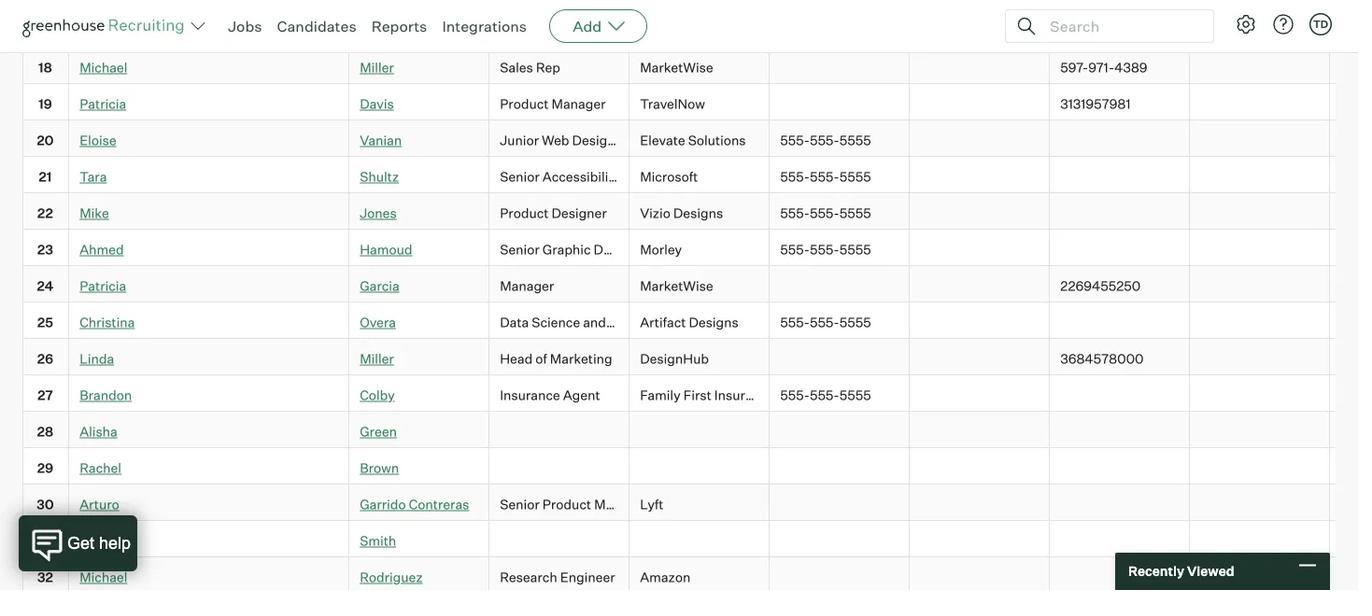 Task type: describe. For each thing, give the bounding box(es) containing it.
5555 for artifact designs
[[840, 315, 871, 331]]

senior for senior product manager, shared rides
[[500, 497, 540, 514]]

overa link
[[360, 315, 396, 331]]

product designer
[[500, 206, 607, 222]]

jones link
[[360, 206, 397, 222]]

patricia link for 19
[[80, 97, 126, 113]]

miller link for head of marketing
[[360, 352, 394, 368]]

220-
[[1060, 24, 1090, 40]]

engineer
[[560, 570, 615, 587]]

christina link
[[80, 315, 135, 331]]

shared
[[655, 497, 699, 514]]

product down 'sales rep' at the left top
[[500, 97, 549, 113]]

row containing 23
[[22, 230, 1358, 267]]

Search text field
[[1045, 13, 1197, 40]]

20
[[37, 133, 54, 149]]

555-555-5555 for artifact designs
[[780, 315, 871, 331]]

row containing 18
[[22, 48, 1358, 85]]

arturo
[[80, 497, 119, 514]]

senior accessibility designer
[[500, 169, 678, 186]]

designs for vizio designs
[[673, 206, 723, 222]]

27 cell
[[22, 376, 69, 413]]

894-
[[1090, 24, 1121, 40]]

davis
[[360, 97, 394, 113]]

2 senior from the top
[[500, 242, 540, 259]]

row containing 26
[[22, 340, 1358, 376]]

td button
[[1310, 13, 1332, 35]]

garrido contreras link
[[360, 497, 469, 514]]

first
[[684, 388, 712, 404]]

configure image
[[1235, 13, 1257, 35]]

product up "graphic"
[[500, 206, 549, 222]]

add button
[[549, 9, 648, 43]]

brandon link
[[80, 388, 132, 404]]

mike link
[[80, 206, 109, 222]]

row containing 30
[[22, 485, 1358, 522]]

brown
[[360, 461, 399, 477]]

row containing 17
[[22, 12, 1358, 48]]

michael link for 18
[[80, 60, 127, 76]]

garrido contreras
[[360, 497, 469, 514]]

row containing 32
[[22, 558, 1358, 590]]

senior product manager, shared rides
[[500, 497, 736, 514]]

contreras
[[409, 497, 469, 514]]

product left manager,
[[543, 497, 591, 514]]

3684578000
[[1060, 352, 1144, 368]]

ahmed
[[80, 242, 124, 259]]

candidates
[[277, 17, 357, 35]]

row containing 27
[[22, 376, 1358, 413]]

24 cell
[[22, 267, 69, 303]]

22
[[37, 206, 53, 222]]

hamoud link
[[360, 242, 412, 259]]

overa
[[360, 315, 396, 331]]

30
[[37, 497, 54, 514]]

colby
[[360, 388, 395, 404]]

row containing 21
[[22, 158, 1358, 194]]

science
[[532, 315, 580, 331]]

23 cell
[[22, 230, 69, 267]]

1 row from the top
[[22, 0, 1358, 12]]

patricia for 19
[[80, 97, 126, 113]]

row containing 31
[[22, 522, 1358, 558]]

greenhouse recruiting image
[[22, 15, 191, 37]]

rachel
[[80, 461, 121, 477]]

vizio designs
[[640, 206, 723, 222]]

reports
[[371, 17, 427, 35]]

designer for web
[[572, 133, 628, 149]]

marketwise for analyst
[[640, 24, 713, 40]]

miller for sales rep
[[360, 60, 394, 76]]

vanian
[[360, 133, 402, 149]]

viewed
[[1187, 563, 1235, 580]]

michael for 17
[[80, 24, 127, 40]]

22 cell
[[22, 194, 69, 230]]

smith
[[360, 534, 396, 550]]

recently viewed
[[1128, 563, 1235, 580]]

smith link
[[360, 534, 396, 550]]

solutions
[[688, 133, 746, 149]]

28 cell
[[22, 413, 69, 449]]

greg
[[80, 534, 110, 550]]

32
[[37, 570, 53, 587]]

mike
[[80, 206, 109, 222]]

designer down accessibility at the top left of page
[[552, 206, 607, 222]]

linda link
[[80, 352, 114, 368]]

27
[[37, 388, 53, 404]]

597-971-4389
[[1060, 60, 1148, 76]]

1 vertical spatial manager
[[500, 279, 554, 295]]

5555 for vizio designs
[[840, 206, 871, 222]]

product manager
[[500, 97, 606, 113]]

19
[[38, 97, 52, 113]]

junior web designer
[[500, 133, 628, 149]]

row containing 29
[[22, 449, 1358, 485]]

elevate solutions
[[640, 133, 746, 149]]

23
[[37, 242, 53, 259]]

sales rep
[[500, 60, 560, 76]]

rides
[[702, 497, 736, 514]]

5555 for microsoft
[[840, 169, 871, 186]]

row containing 19
[[22, 85, 1358, 121]]

25
[[37, 315, 53, 331]]

marketing
[[550, 352, 612, 368]]

555-555-5555 for elevate solutions
[[780, 133, 871, 149]]

31
[[39, 534, 52, 550]]

travelnow
[[640, 97, 705, 113]]

christina
[[80, 315, 135, 331]]

vizio
[[640, 206, 671, 222]]

michael link for 17
[[80, 24, 127, 40]]

row containing 22
[[22, 194, 1358, 230]]

miller link for sales rep
[[360, 60, 394, 76]]

rodriguez link
[[360, 570, 423, 587]]

jobs
[[228, 17, 262, 35]]

jobs link
[[228, 17, 262, 35]]

eloise
[[80, 133, 116, 149]]

vanian link
[[360, 133, 402, 149]]

graphic
[[543, 242, 591, 259]]

tara
[[80, 169, 107, 186]]

elevate
[[640, 133, 685, 149]]



Task type: vqa. For each thing, say whether or not it's contained in the screenshot.
media within OPTION
no



Task type: locate. For each thing, give the bounding box(es) containing it.
patricia link down ahmed link
[[80, 279, 126, 295]]

2 vertical spatial michael link
[[80, 570, 127, 587]]

24
[[37, 279, 54, 295]]

designer
[[572, 133, 628, 149], [623, 169, 678, 186], [552, 206, 607, 222], [594, 242, 649, 259]]

1 vertical spatial junior
[[500, 133, 539, 149]]

michael link down greg link
[[80, 570, 127, 587]]

18 cell
[[22, 48, 69, 85]]

designs for artifact designs
[[689, 315, 739, 331]]

designer for accessibility
[[623, 169, 678, 186]]

4 5555 from the top
[[840, 242, 871, 259]]

2 miller link from the top
[[360, 352, 394, 368]]

artifact designs
[[640, 315, 739, 331]]

design
[[814, 315, 857, 331]]

colby link
[[360, 388, 395, 404]]

0 vertical spatial patricia
[[80, 97, 126, 113]]

1 horizontal spatial insurance
[[714, 388, 775, 404]]

microsoft
[[640, 169, 698, 186]]

michael for 18
[[80, 60, 127, 76]]

row containing 28
[[22, 413, 1358, 449]]

13 row from the top
[[22, 413, 1358, 449]]

artifact
[[640, 315, 686, 331]]

2 vertical spatial michael
[[80, 570, 127, 587]]

michael down greg link
[[80, 570, 127, 587]]

26 cell
[[22, 340, 69, 376]]

rachel link
[[80, 461, 121, 477]]

patricia up eloise
[[80, 97, 126, 113]]

green
[[360, 424, 397, 441]]

lyft
[[640, 497, 664, 514]]

21
[[39, 169, 52, 186]]

1 marketwise from the top
[[640, 24, 713, 40]]

10 row from the top
[[22, 303, 1358, 340]]

product
[[500, 97, 549, 113], [500, 206, 549, 222], [762, 315, 811, 331], [543, 497, 591, 514]]

analyst
[[542, 24, 588, 40]]

4 555-555-5555 from the top
[[780, 242, 871, 259]]

3 senior from the top
[[500, 497, 540, 514]]

0 vertical spatial junior
[[500, 24, 539, 40]]

designer up senior accessibility designer
[[572, 133, 628, 149]]

5555 for elevate solutions
[[840, 133, 871, 149]]

manager,
[[594, 497, 652, 514]]

rep
[[536, 60, 560, 76]]

3 marketwise from the top
[[640, 279, 713, 295]]

insurance right first
[[714, 388, 775, 404]]

family first insurance 555-555-5555
[[640, 388, 871, 404]]

eloise link
[[80, 133, 116, 149]]

row containing 25
[[22, 303, 1358, 340]]

1 vertical spatial miller link
[[360, 352, 394, 368]]

senior for senior accessibility designer
[[500, 169, 540, 186]]

12 row from the top
[[22, 376, 1358, 413]]

shultz link
[[360, 169, 399, 186]]

1 vertical spatial patricia link
[[80, 279, 126, 295]]

patricia link up eloise
[[80, 97, 126, 113]]

patricia link for 24
[[80, 279, 126, 295]]

and
[[583, 315, 606, 331]]

7 row from the top
[[22, 194, 1358, 230]]

designer down the vizio
[[594, 242, 649, 259]]

29
[[37, 461, 53, 477]]

agent
[[563, 388, 600, 404]]

3 row from the top
[[22, 48, 1358, 85]]

0 vertical spatial michael
[[80, 24, 127, 40]]

-
[[754, 315, 759, 331]]

1 vertical spatial designs
[[689, 315, 739, 331]]

integrations
[[442, 17, 527, 35]]

2 junior from the top
[[500, 133, 539, 149]]

555-555-5555 for vizio designs
[[780, 206, 871, 222]]

0 vertical spatial designs
[[673, 206, 723, 222]]

of
[[535, 352, 547, 368]]

product right -
[[762, 315, 811, 331]]

3 555-555-5555 from the top
[[780, 206, 871, 222]]

designer up the vizio
[[623, 169, 678, 186]]

morley
[[640, 242, 682, 259]]

manager
[[552, 97, 606, 113], [500, 279, 554, 295]]

17 row from the top
[[22, 558, 1358, 590]]

integrations link
[[442, 17, 527, 35]]

miller link up davis
[[360, 60, 394, 76]]

8 row from the top
[[22, 230, 1358, 267]]

5555
[[840, 133, 871, 149], [840, 169, 871, 186], [840, 206, 871, 222], [840, 242, 871, 259], [840, 315, 871, 331], [840, 388, 871, 404]]

senior
[[500, 169, 540, 186], [500, 242, 540, 259], [500, 497, 540, 514]]

0 vertical spatial michael link
[[80, 24, 127, 40]]

1 miller link from the top
[[360, 60, 394, 76]]

1 junior from the top
[[500, 24, 539, 40]]

17
[[39, 24, 52, 40]]

2269455250
[[1060, 279, 1141, 295]]

junior analyst
[[500, 24, 588, 40]]

michael right 17 cell
[[80, 24, 127, 40]]

designhub
[[640, 352, 709, 368]]

2 555-555-5555 from the top
[[780, 169, 871, 186]]

1 vertical spatial marketwise
[[640, 60, 713, 76]]

td button
[[1306, 9, 1336, 39]]

michael for 32
[[80, 570, 127, 587]]

data science and visualization specialist - product design
[[500, 315, 857, 331]]

26
[[37, 352, 53, 368]]

designer for graphic
[[594, 242, 649, 259]]

17 cell
[[22, 12, 69, 48]]

1 vertical spatial patricia
[[80, 279, 126, 295]]

add
[[573, 17, 602, 35]]

head
[[500, 352, 533, 368]]

0 vertical spatial senior
[[500, 169, 540, 186]]

14 row from the top
[[22, 449, 1358, 485]]

0 vertical spatial patricia link
[[80, 97, 126, 113]]

5 555-555-5555 from the top
[[780, 315, 871, 331]]

marketwise
[[640, 24, 713, 40], [640, 60, 713, 76], [640, 279, 713, 295]]

2 row from the top
[[22, 12, 1358, 48]]

insurance down "of"
[[500, 388, 560, 404]]

rodriguez
[[360, 570, 423, 587]]

michael down greenhouse recruiting image
[[80, 60, 127, 76]]

michael link right 17 cell
[[80, 24, 127, 40]]

insurance agent
[[500, 388, 600, 404]]

0 vertical spatial miller link
[[360, 60, 394, 76]]

3 5555 from the top
[[840, 206, 871, 222]]

senior left "graphic"
[[500, 242, 540, 259]]

tara link
[[80, 169, 107, 186]]

manager up data on the bottom left of the page
[[500, 279, 554, 295]]

alisha link
[[80, 424, 117, 441]]

manager up junior web designer at the left top of page
[[552, 97, 606, 113]]

1 patricia link from the top
[[80, 97, 126, 113]]

cell
[[22, 0, 69, 12], [69, 0, 349, 12], [349, 0, 489, 12], [489, 0, 630, 12], [770, 0, 910, 12], [910, 0, 1050, 12], [1050, 0, 1190, 12], [1190, 0, 1330, 12], [1330, 0, 1358, 12], [770, 12, 910, 48], [910, 12, 1050, 48], [1190, 12, 1330, 48], [1330, 12, 1358, 48], [770, 48, 910, 85], [910, 48, 1050, 85], [1190, 48, 1330, 85], [1330, 48, 1358, 85], [770, 85, 910, 121], [910, 85, 1050, 121], [1190, 85, 1330, 121], [1330, 85, 1358, 121], [910, 121, 1050, 158], [1050, 121, 1190, 158], [1190, 121, 1330, 158], [1330, 121, 1358, 158], [910, 158, 1050, 194], [1050, 158, 1190, 194], [1190, 158, 1330, 194], [1330, 158, 1358, 194], [910, 194, 1050, 230], [1050, 194, 1190, 230], [1190, 194, 1330, 230], [1330, 194, 1358, 230], [910, 230, 1050, 267], [1050, 230, 1190, 267], [1190, 230, 1330, 267], [1330, 230, 1358, 267], [770, 267, 910, 303], [910, 267, 1050, 303], [1190, 267, 1330, 303], [1330, 267, 1358, 303], [910, 303, 1050, 340], [1050, 303, 1190, 340], [1190, 303, 1330, 340], [1330, 303, 1358, 340], [770, 340, 910, 376], [910, 340, 1050, 376], [1190, 340, 1330, 376], [1330, 340, 1358, 376], [910, 376, 1050, 413], [1050, 376, 1190, 413], [1190, 376, 1330, 413], [1330, 376, 1358, 413], [489, 413, 630, 449], [630, 413, 770, 449], [770, 413, 910, 449], [910, 413, 1050, 449], [1050, 413, 1190, 449], [1190, 413, 1330, 449], [1330, 413, 1358, 449], [489, 449, 630, 485], [630, 449, 770, 485], [770, 449, 910, 485], [910, 449, 1050, 485], [1050, 449, 1190, 485], [1190, 449, 1330, 485], [1330, 449, 1358, 485], [770, 485, 910, 522], [910, 485, 1050, 522], [1050, 485, 1190, 522], [1190, 485, 1330, 522], [1330, 485, 1358, 522], [489, 522, 630, 558], [630, 522, 770, 558], [770, 522, 910, 558], [910, 522, 1050, 558], [1050, 522, 1190, 558], [1190, 522, 1330, 558], [1330, 522, 1358, 558], [770, 558, 910, 590], [910, 558, 1050, 590], [1050, 558, 1190, 590], [1190, 558, 1330, 590], [1330, 558, 1358, 590]]

1 555-555-5555 from the top
[[780, 133, 871, 149]]

2 5555 from the top
[[840, 169, 871, 186]]

31 cell
[[22, 522, 69, 558]]

senior up research
[[500, 497, 540, 514]]

2 miller from the top
[[360, 352, 394, 368]]

greg link
[[80, 534, 110, 550]]

1 5555 from the top
[[840, 133, 871, 149]]

1 senior from the top
[[500, 169, 540, 186]]

designs right the vizio
[[673, 206, 723, 222]]

row containing 20
[[22, 121, 1358, 158]]

32 cell
[[22, 558, 69, 590]]

candidates link
[[277, 17, 357, 35]]

davis link
[[360, 97, 394, 113]]

3131957981
[[1060, 97, 1131, 113]]

29 cell
[[22, 449, 69, 485]]

patricia down ahmed link
[[80, 279, 126, 295]]

miller
[[360, 60, 394, 76], [360, 352, 394, 368]]

junior up the sales
[[500, 24, 539, 40]]

1 vertical spatial michael
[[80, 60, 127, 76]]

19 cell
[[22, 85, 69, 121]]

miller link
[[360, 60, 394, 76], [360, 352, 394, 368]]

garrido
[[360, 497, 406, 514]]

5 row from the top
[[22, 121, 1358, 158]]

1 michael from the top
[[80, 24, 127, 40]]

row containing 24
[[22, 267, 1358, 303]]

miller link up the colby 'link'
[[360, 352, 394, 368]]

research engineer
[[500, 570, 615, 587]]

michael link down greenhouse recruiting image
[[80, 60, 127, 76]]

21 cell
[[22, 158, 69, 194]]

3 michael from the top
[[80, 570, 127, 587]]

miller for head of marketing
[[360, 352, 394, 368]]

marketwise for rep
[[640, 60, 713, 76]]

9 row from the top
[[22, 267, 1358, 303]]

designs
[[673, 206, 723, 222], [689, 315, 739, 331]]

garcia
[[360, 279, 400, 295]]

research
[[500, 570, 557, 587]]

30 cell
[[22, 485, 69, 522]]

td
[[1313, 18, 1328, 30]]

michael
[[80, 24, 127, 40], [80, 60, 127, 76], [80, 570, 127, 587]]

patricia for 24
[[80, 279, 126, 295]]

2 patricia link from the top
[[80, 279, 126, 295]]

1 vertical spatial senior
[[500, 242, 540, 259]]

senior up the product designer
[[500, 169, 540, 186]]

555-555-5555 for microsoft
[[780, 169, 871, 186]]

16 row from the top
[[22, 522, 1358, 558]]

designs left -
[[689, 315, 739, 331]]

junior for junior web designer
[[500, 133, 539, 149]]

1 insurance from the left
[[500, 388, 560, 404]]

2 michael link from the top
[[80, 60, 127, 76]]

2 patricia from the top
[[80, 279, 126, 295]]

1 michael link from the top
[[80, 24, 127, 40]]

martinez
[[360, 24, 414, 40]]

1 patricia from the top
[[80, 97, 126, 113]]

6 row from the top
[[22, 158, 1358, 194]]

15 row from the top
[[22, 485, 1358, 522]]

2 insurance from the left
[[714, 388, 775, 404]]

220-894-1039
[[1060, 24, 1151, 40]]

head of marketing
[[500, 352, 612, 368]]

miller up davis
[[360, 60, 394, 76]]

junior
[[500, 24, 539, 40], [500, 133, 539, 149]]

michael link for 32
[[80, 570, 127, 587]]

5 5555 from the top
[[840, 315, 871, 331]]

arturo link
[[80, 497, 119, 514]]

0 vertical spatial miller
[[360, 60, 394, 76]]

green link
[[360, 424, 397, 441]]

row
[[22, 0, 1358, 12], [22, 12, 1358, 48], [22, 48, 1358, 85], [22, 85, 1358, 121], [22, 121, 1358, 158], [22, 158, 1358, 194], [22, 194, 1358, 230], [22, 230, 1358, 267], [22, 267, 1358, 303], [22, 303, 1358, 340], [22, 340, 1358, 376], [22, 376, 1358, 413], [22, 413, 1358, 449], [22, 449, 1358, 485], [22, 485, 1358, 522], [22, 522, 1358, 558], [22, 558, 1358, 590]]

0 horizontal spatial insurance
[[500, 388, 560, 404]]

2 vertical spatial marketwise
[[640, 279, 713, 295]]

0 vertical spatial marketwise
[[640, 24, 713, 40]]

michael link
[[80, 24, 127, 40], [80, 60, 127, 76], [80, 570, 127, 587]]

patricia
[[80, 97, 126, 113], [80, 279, 126, 295]]

25 cell
[[22, 303, 69, 340]]

2 vertical spatial senior
[[500, 497, 540, 514]]

11 row from the top
[[22, 340, 1358, 376]]

junior for junior analyst
[[500, 24, 539, 40]]

alisha
[[80, 424, 117, 441]]

garcia link
[[360, 279, 400, 295]]

2 michael from the top
[[80, 60, 127, 76]]

miller up the colby 'link'
[[360, 352, 394, 368]]

20 cell
[[22, 121, 69, 158]]

brown link
[[360, 461, 399, 477]]

accessibility
[[543, 169, 620, 186]]

1 miller from the top
[[360, 60, 394, 76]]

4 row from the top
[[22, 85, 1358, 121]]

jones
[[360, 206, 397, 222]]

family
[[640, 388, 681, 404]]

1 vertical spatial miller
[[360, 352, 394, 368]]

6 5555 from the top
[[840, 388, 871, 404]]

insurance
[[500, 388, 560, 404], [714, 388, 775, 404]]

3 michael link from the top
[[80, 570, 127, 587]]

1 vertical spatial michael link
[[80, 60, 127, 76]]

junior left web
[[500, 133, 539, 149]]

0 vertical spatial manager
[[552, 97, 606, 113]]

2 marketwise from the top
[[640, 60, 713, 76]]

ahmed link
[[80, 242, 124, 259]]



